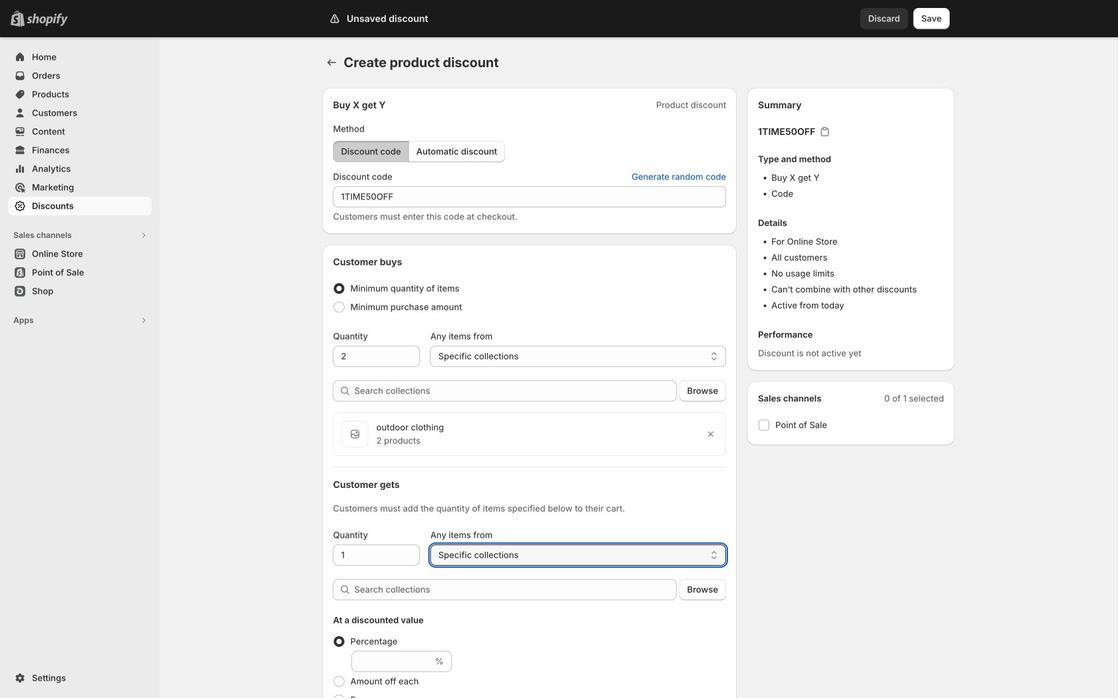Task type: vqa. For each thing, say whether or not it's contained in the screenshot.
Shopify Image
yes



Task type: locate. For each thing, give the bounding box(es) containing it.
Search collections text field
[[354, 381, 677, 402]]

None text field
[[333, 186, 726, 208], [333, 545, 420, 566], [333, 186, 726, 208], [333, 545, 420, 566]]

None text field
[[333, 346, 420, 367], [352, 652, 432, 673], [333, 346, 420, 367], [352, 652, 432, 673]]



Task type: describe. For each thing, give the bounding box(es) containing it.
Search collections text field
[[354, 580, 677, 601]]

shopify image
[[27, 13, 68, 26]]



